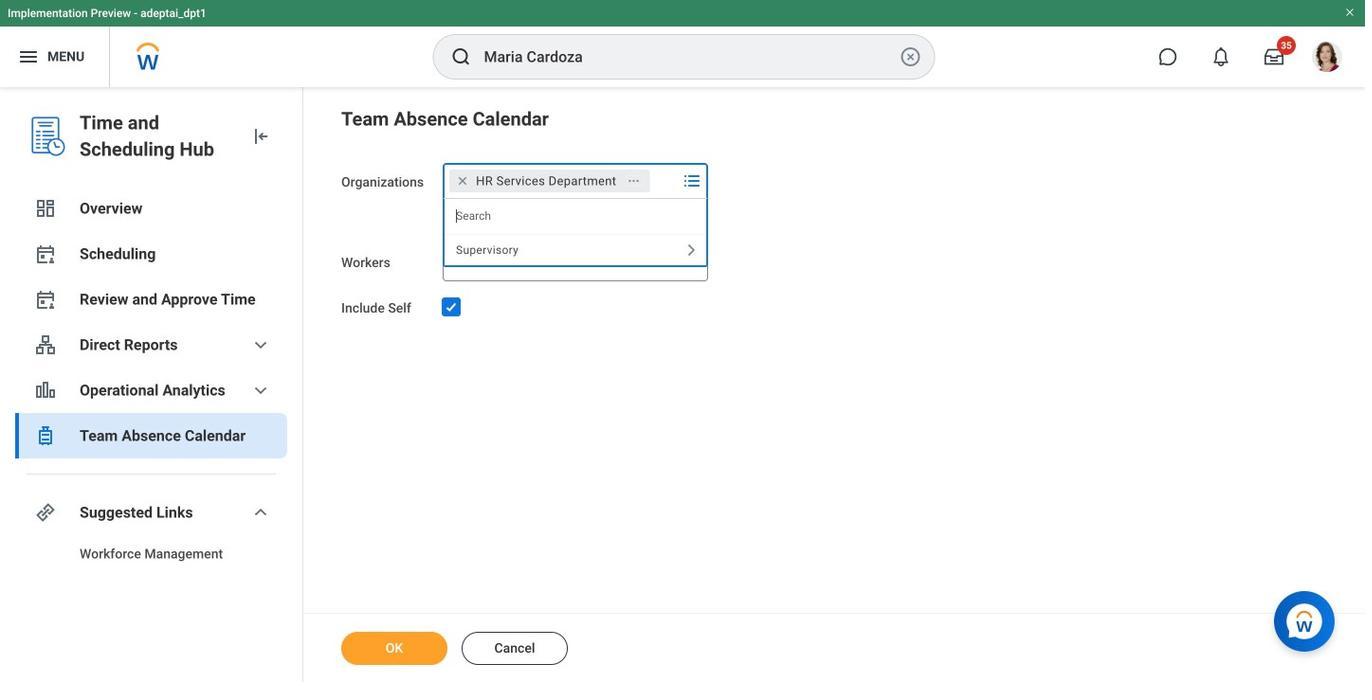Task type: describe. For each thing, give the bounding box(es) containing it.
1 calendar user solid image from the top
[[34, 243, 57, 266]]

transformation import image
[[249, 125, 272, 148]]

check small image
[[440, 296, 463, 319]]

2 calendar user solid image from the top
[[34, 288, 57, 311]]

task timeoff image
[[34, 425, 57, 448]]

1 search field from the top
[[444, 199, 706, 233]]

chart image
[[34, 379, 57, 402]]

navigation pane region
[[0, 87, 304, 683]]

chevron right small image
[[680, 239, 703, 262]]

hr services department, press delete to clear value. option
[[450, 170, 650, 193]]

chevron down small image
[[249, 502, 272, 525]]

x circle image
[[900, 46, 922, 68]]

2 prompts image from the top
[[681, 250, 704, 273]]

view team image
[[34, 334, 57, 357]]

search image
[[450, 46, 473, 68]]

profile logan mcneil image
[[1313, 42, 1343, 76]]

inbox large image
[[1265, 47, 1284, 66]]

time and scheduling hub element
[[80, 110, 234, 163]]

link image
[[34, 502, 57, 525]]



Task type: vqa. For each thing, say whether or not it's contained in the screenshot.
Yearly Hours Workers Summary element
no



Task type: locate. For each thing, give the bounding box(es) containing it.
x small image
[[454, 172, 473, 191]]

0 vertical spatial prompts image
[[681, 170, 704, 193]]

related actions image
[[627, 174, 641, 188]]

0 vertical spatial search field
[[444, 199, 706, 233]]

close environment banner image
[[1345, 7, 1356, 18]]

1 vertical spatial search field
[[444, 246, 677, 280]]

1 vertical spatial calendar user solid image
[[34, 288, 57, 311]]

1 prompts image from the top
[[681, 170, 704, 193]]

Search Workday  search field
[[484, 36, 896, 78]]

dashboard image
[[34, 197, 57, 220]]

1 vertical spatial prompts image
[[681, 250, 704, 273]]

justify image
[[17, 46, 40, 68]]

0 vertical spatial calendar user solid image
[[34, 243, 57, 266]]

prompts image
[[681, 170, 704, 193], [681, 250, 704, 273]]

Search field
[[444, 199, 706, 233], [444, 246, 677, 280]]

2 search field from the top
[[444, 246, 677, 280]]

calendar user solid image
[[34, 243, 57, 266], [34, 288, 57, 311]]

calendar user solid image down dashboard icon
[[34, 243, 57, 266]]

banner
[[0, 0, 1366, 87]]

calendar user solid image up view team icon
[[34, 288, 57, 311]]

notifications large image
[[1212, 47, 1231, 66]]

hr services department element
[[476, 173, 617, 190]]



